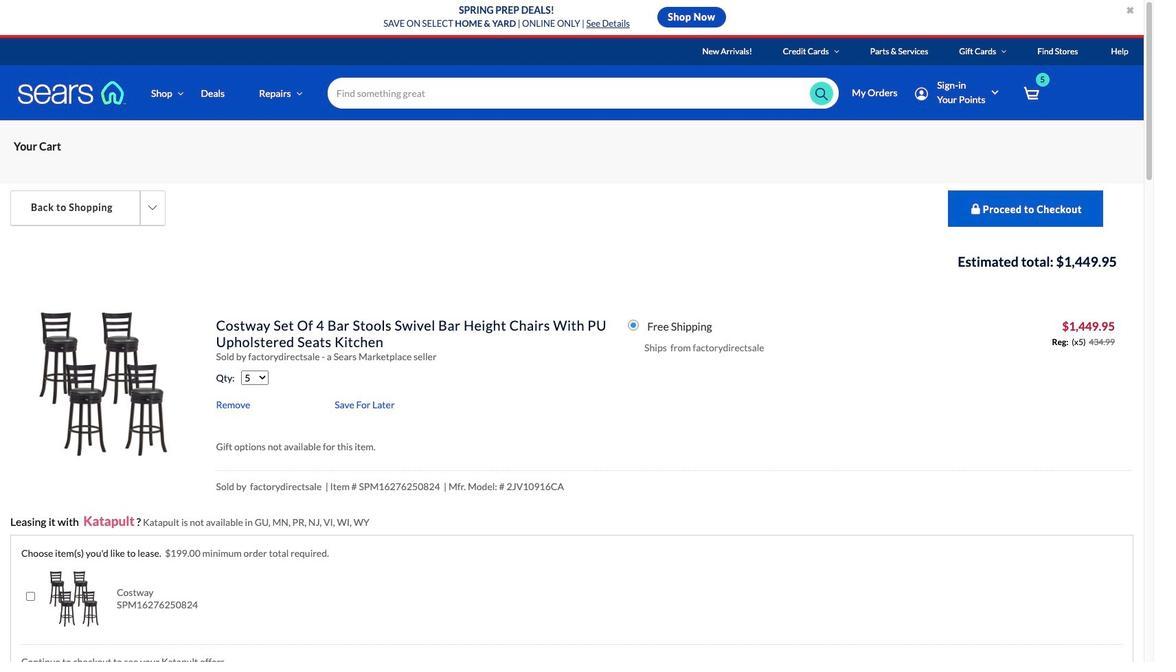 Task type: locate. For each thing, give the bounding box(es) containing it.
1 horizontal spatial angle down image
[[835, 47, 840, 56]]

angle down image
[[1002, 47, 1007, 56], [297, 88, 303, 98]]

costway set of 4 bar stools swivel bar height chairs with pu upholstered seats kitchen image
[[29, 309, 179, 459], [45, 570, 103, 627]]

0 horizontal spatial angle down image
[[178, 88, 184, 98]]

None checkbox
[[26, 592, 35, 601]]

0 vertical spatial angle down image
[[835, 47, 840, 56]]

0 horizontal spatial angle down image
[[297, 88, 303, 98]]

1 vertical spatial angle down image
[[178, 88, 184, 98]]

main content
[[0, 120, 1145, 662]]

banner
[[0, 38, 1155, 140]]

None radio
[[628, 320, 639, 331]]

angle down image
[[835, 47, 840, 56], [178, 88, 184, 98]]

1 horizontal spatial angle down image
[[1002, 47, 1007, 56]]

navigation
[[0, 120, 1145, 184]]

0 vertical spatial angle down image
[[1002, 47, 1007, 56]]

0 vertical spatial costway set of 4 bar stools swivel bar height chairs with pu upholstered seats kitchen image
[[29, 309, 179, 459]]



Task type: describe. For each thing, give the bounding box(es) containing it.
1 vertical spatial costway set of 4 bar stools swivel bar height chairs with pu upholstered seats kitchen image
[[45, 570, 103, 627]]

1 vertical spatial angle down image
[[297, 88, 303, 98]]

settings image
[[916, 87, 929, 100]]

home image
[[17, 80, 127, 105]]

view cart image
[[1024, 86, 1040, 101]]

Search text field
[[328, 78, 840, 109]]



Task type: vqa. For each thing, say whether or not it's contained in the screenshot.
the bottommost 'Frigidaire Gallery Grmc2273Cf 21.5 Cu. Ft. Counter-Depth 4-Door French Door Refrigerator &#8211; Smudge-Proof&#174; Stainless Steel' image
no



